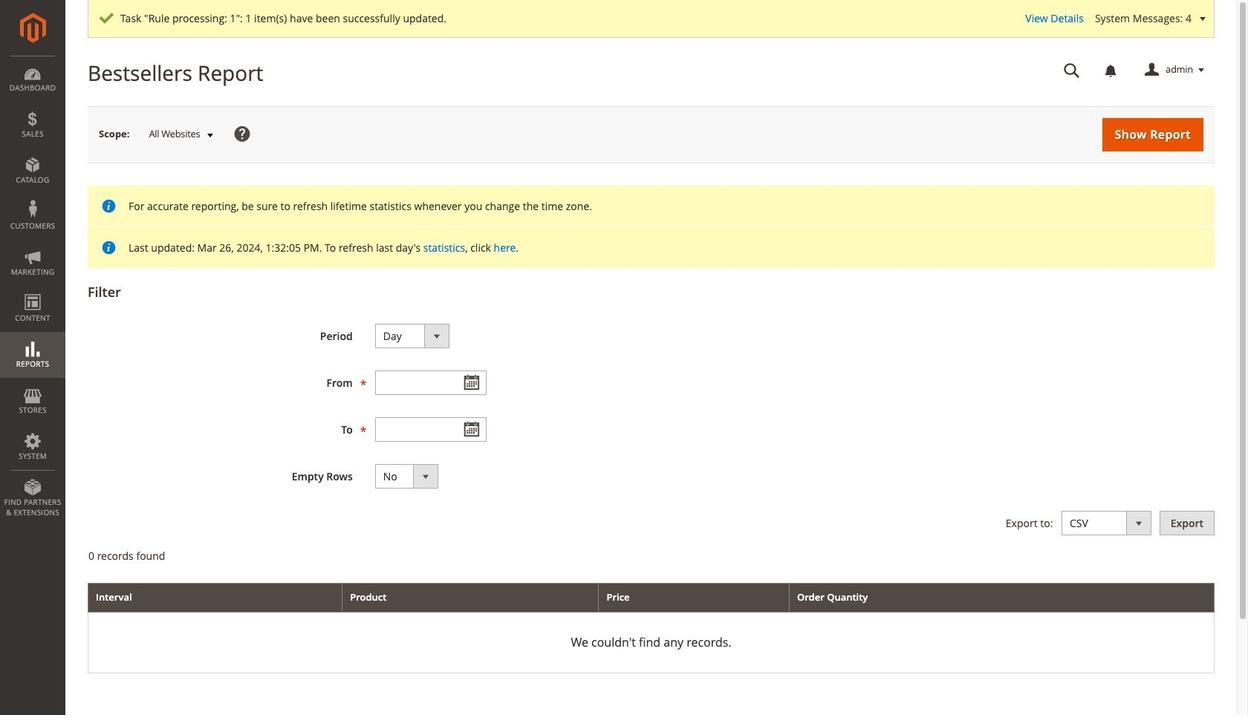 Task type: vqa. For each thing, say whether or not it's contained in the screenshot.
Magento Admin Panel Icon
yes



Task type: locate. For each thing, give the bounding box(es) containing it.
menu bar
[[0, 56, 65, 526]]

None text field
[[1054, 57, 1091, 83]]

None text field
[[375, 371, 487, 395], [375, 418, 487, 442], [375, 371, 487, 395], [375, 418, 487, 442]]

magento admin panel image
[[20, 13, 46, 43]]



